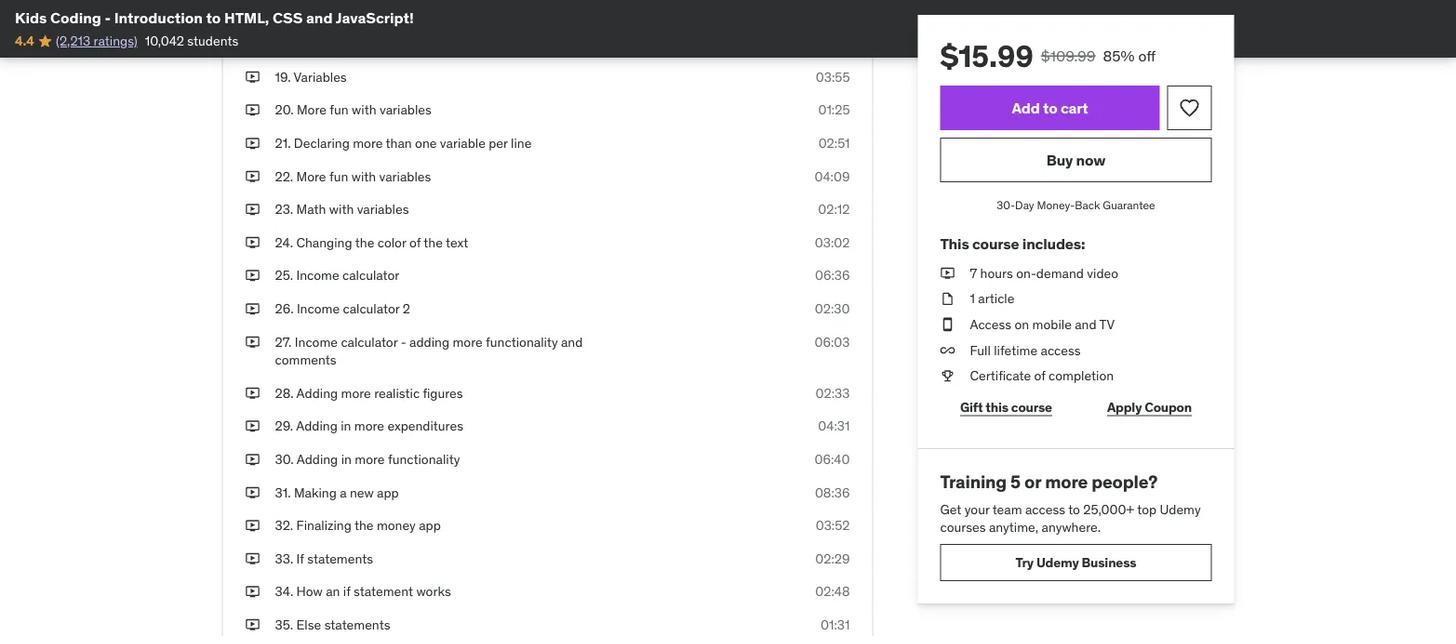 Task type: locate. For each thing, give the bounding box(es) containing it.
xsmall image left 28.
[[245, 384, 260, 403]]

now
[[1077, 150, 1106, 169]]

more down 29. adding in more expenditures
[[355, 451, 385, 468]]

xsmall image
[[245, 134, 260, 153], [245, 167, 260, 186], [245, 234, 260, 252], [245, 267, 260, 285], [941, 316, 955, 334], [941, 341, 955, 360], [941, 367, 955, 385], [245, 451, 260, 469], [245, 484, 260, 502], [245, 550, 260, 568]]

udemy inside training 5 or more people? get your team access to 25,000+ top udemy courses anytime, anywhere.
[[1160, 501, 1201, 518]]

26. income calculator 2
[[275, 300, 410, 317]]

to left cart
[[1043, 98, 1058, 117]]

xsmall image for 29. adding in more expenditures
[[245, 418, 260, 436]]

- inside 27. income calculator - adding more functionality and comments
[[401, 334, 407, 350]]

variables up color
[[357, 201, 409, 218]]

1 more from the top
[[297, 102, 327, 118]]

of
[[410, 234, 421, 251], [1035, 368, 1046, 384]]

with right the 'math' in the left top of the page
[[329, 201, 354, 218]]

30-
[[997, 198, 1016, 212]]

to
[[206, 8, 221, 27], [1043, 98, 1058, 117], [1069, 501, 1081, 518]]

xsmall image left the 35.
[[245, 616, 260, 635]]

06:03
[[815, 334, 850, 350]]

xsmall image left 19.
[[245, 68, 260, 86]]

27.
[[275, 334, 292, 350]]

one
[[415, 135, 437, 152]]

fun up declaring
[[330, 102, 349, 118]]

adding for 29.
[[296, 418, 338, 435]]

xsmall image left 31. on the bottom left of the page
[[245, 484, 260, 502]]

1 vertical spatial and
[[1075, 316, 1097, 333]]

23. math with variables
[[275, 201, 409, 218]]

the left color
[[355, 234, 374, 251]]

day
[[1016, 198, 1035, 212]]

making
[[294, 484, 337, 501]]

access down or
[[1026, 501, 1066, 518]]

and
[[306, 8, 333, 27], [1075, 316, 1097, 333], [561, 334, 583, 350]]

2 vertical spatial calculator
[[341, 334, 398, 350]]

the left header
[[351, 2, 370, 19]]

income inside 27. income calculator - adding more functionality and comments
[[295, 334, 338, 350]]

changing right 17.
[[292, 2, 348, 19]]

xsmall image left 20.
[[245, 101, 260, 119]]

gift this course link
[[941, 389, 1073, 426]]

0 vertical spatial to
[[206, 8, 221, 27]]

7
[[970, 265, 978, 282]]

$15.99 $109.99 85% off
[[941, 37, 1156, 74]]

income right 26.
[[297, 300, 340, 317]]

add
[[1012, 98, 1040, 117]]

26.
[[275, 300, 294, 317]]

udemy right "try"
[[1037, 554, 1079, 571]]

1 vertical spatial functionality
[[388, 451, 460, 468]]

income
[[296, 267, 339, 284], [297, 300, 340, 317], [295, 334, 338, 350]]

changing for 24.
[[296, 234, 352, 251]]

1 vertical spatial adding
[[296, 418, 338, 435]]

0 vertical spatial and
[[306, 8, 333, 27]]

statement
[[354, 584, 413, 600]]

the for money
[[355, 517, 374, 534]]

06:40
[[815, 451, 850, 468]]

xsmall image for 30. adding in more functionality
[[245, 451, 260, 469]]

1 vertical spatial app
[[419, 517, 441, 534]]

2 adding from the top
[[296, 418, 338, 435]]

-
[[105, 8, 111, 27], [401, 334, 407, 350]]

app right money
[[419, 517, 441, 534]]

0 vertical spatial functionality
[[486, 334, 558, 350]]

more
[[353, 135, 383, 152], [453, 334, 483, 350], [341, 385, 371, 402], [354, 418, 384, 435], [355, 451, 385, 468], [1045, 471, 1088, 493]]

0 vertical spatial adding
[[297, 385, 338, 402]]

1 in from the top
[[341, 418, 351, 435]]

2
[[403, 300, 410, 317]]

2 vertical spatial to
[[1069, 501, 1081, 518]]

variables up 21. declaring more than one variable per line in the left top of the page
[[380, 102, 432, 118]]

0 horizontal spatial to
[[206, 8, 221, 27]]

xsmall image for 32. finalizing the money app
[[245, 517, 260, 535]]

2 horizontal spatial to
[[1069, 501, 1081, 518]]

21. declaring more than one variable per line
[[275, 135, 532, 152]]

fun
[[330, 102, 349, 118], [329, 168, 348, 185]]

functionality
[[486, 334, 558, 350], [388, 451, 460, 468]]

0 vertical spatial fun
[[330, 102, 349, 118]]

85%
[[1104, 46, 1135, 65]]

1 vertical spatial changing
[[296, 234, 352, 251]]

0 horizontal spatial of
[[410, 234, 421, 251]]

xsmall image left 25.
[[245, 267, 260, 285]]

figures
[[423, 385, 463, 402]]

0 vertical spatial app
[[377, 484, 399, 501]]

adding right 29. in the left of the page
[[296, 418, 338, 435]]

comments
[[275, 352, 337, 369]]

of down full lifetime access
[[1035, 368, 1046, 384]]

access down mobile
[[1041, 342, 1081, 359]]

app
[[377, 484, 399, 501], [419, 517, 441, 534]]

1 vertical spatial statements
[[325, 617, 390, 634]]

off
[[1139, 46, 1156, 65]]

add to cart
[[1012, 98, 1089, 117]]

else
[[296, 617, 321, 634]]

0 vertical spatial udemy
[[1160, 501, 1201, 518]]

more
[[297, 102, 327, 118], [297, 168, 326, 185]]

0 vertical spatial in
[[341, 418, 351, 435]]

xsmall image left 26.
[[245, 300, 260, 318]]

7 hours on-demand video
[[970, 265, 1119, 282]]

2 vertical spatial adding
[[297, 451, 338, 468]]

30. adding in more functionality
[[275, 451, 460, 468]]

calculator down 26. income calculator 2
[[341, 334, 398, 350]]

1 vertical spatial to
[[1043, 98, 1058, 117]]

2 vertical spatial and
[[561, 334, 583, 350]]

xsmall image left 34.
[[245, 583, 260, 602]]

1 vertical spatial fun
[[329, 168, 348, 185]]

1 vertical spatial more
[[297, 168, 326, 185]]

0 vertical spatial course
[[973, 234, 1020, 253]]

or
[[1025, 471, 1042, 493]]

xsmall image for 21. declaring more than one variable per line
[[245, 134, 260, 153]]

xsmall image left 32.
[[245, 517, 260, 535]]

19.
[[275, 69, 291, 85]]

this course includes:
[[941, 234, 1086, 253]]

1 horizontal spatial app
[[419, 517, 441, 534]]

xsmall image left 33.
[[245, 550, 260, 568]]

demand
[[1037, 265, 1084, 282]]

to inside button
[[1043, 98, 1058, 117]]

1 horizontal spatial to
[[1043, 98, 1058, 117]]

fun up 23. math with variables
[[329, 168, 348, 185]]

0 vertical spatial income
[[296, 267, 339, 284]]

1 horizontal spatial of
[[1035, 368, 1046, 384]]

statements down 34. how an if statement works
[[325, 617, 390, 634]]

xsmall image left the 23. on the left top of page
[[245, 201, 260, 219]]

kids
[[15, 8, 47, 27]]

1 vertical spatial with
[[352, 168, 376, 185]]

02:12
[[819, 201, 850, 218]]

0 vertical spatial -
[[105, 8, 111, 27]]

1 horizontal spatial -
[[401, 334, 407, 350]]

1 vertical spatial access
[[1026, 501, 1066, 518]]

training
[[941, 471, 1007, 493]]

2 more from the top
[[297, 168, 326, 185]]

course up hours in the top of the page
[[973, 234, 1020, 253]]

functionality down expenditures
[[388, 451, 460, 468]]

variables down 21. declaring more than one variable per line in the left top of the page
[[379, 168, 431, 185]]

with up 23. math with variables
[[352, 168, 376, 185]]

25. income calculator
[[275, 267, 400, 284]]

02:30
[[815, 300, 850, 317]]

access inside training 5 or more people? get your team access to 25,000+ top udemy courses anytime, anywhere.
[[1026, 501, 1066, 518]]

- left adding
[[401, 334, 407, 350]]

statements for 33. if statements
[[307, 551, 373, 567]]

xsmall image left 27.
[[245, 333, 260, 351]]

access on mobile and tv
[[970, 316, 1115, 333]]

guarantee
[[1103, 198, 1156, 212]]

35.
[[275, 617, 293, 634]]

expenditures
[[388, 418, 464, 435]]

income right 25.
[[296, 267, 339, 284]]

more right or
[[1045, 471, 1088, 493]]

calculator down 24. changing the color of the text
[[343, 267, 400, 284]]

3 adding from the top
[[297, 451, 338, 468]]

the left money
[[355, 517, 374, 534]]

variables
[[380, 102, 432, 118], [379, 168, 431, 185], [357, 201, 409, 218]]

more inside training 5 or more people? get your team access to 25,000+ top udemy courses anytime, anywhere.
[[1045, 471, 1088, 493]]

more for 20.
[[297, 102, 327, 118]]

1 vertical spatial calculator
[[343, 300, 400, 317]]

statements up if
[[307, 551, 373, 567]]

xsmall image left 17.
[[245, 2, 260, 20]]

text right color
[[446, 234, 468, 251]]

0 horizontal spatial text
[[417, 2, 440, 19]]

variables for 22. more fun with variables
[[379, 168, 431, 185]]

0 vertical spatial statements
[[307, 551, 373, 567]]

0 vertical spatial calculator
[[343, 267, 400, 284]]

1 adding from the top
[[297, 385, 338, 402]]

22. more fun with variables
[[275, 168, 431, 185]]

introduction
[[114, 8, 203, 27]]

1 vertical spatial in
[[341, 451, 352, 468]]

0 vertical spatial text
[[417, 2, 440, 19]]

1 vertical spatial income
[[297, 300, 340, 317]]

19. variables
[[275, 69, 347, 85]]

06:36
[[815, 267, 850, 284]]

xsmall image left 29. in the left of the page
[[245, 418, 260, 436]]

0 vertical spatial variables
[[380, 102, 432, 118]]

calculator left 2
[[343, 300, 400, 317]]

more up 29. adding in more expenditures
[[341, 385, 371, 402]]

xsmall image left 21.
[[245, 134, 260, 153]]

income for 26.
[[297, 300, 340, 317]]

0 horizontal spatial app
[[377, 484, 399, 501]]

xsmall image left 1
[[941, 290, 955, 308]]

more left than
[[353, 135, 383, 152]]

adding
[[297, 385, 338, 402], [296, 418, 338, 435], [297, 451, 338, 468]]

and inside 27. income calculator - adding more functionality and comments
[[561, 334, 583, 350]]

0 horizontal spatial functionality
[[388, 451, 460, 468]]

1 article
[[970, 290, 1015, 307]]

0 vertical spatial changing
[[292, 2, 348, 19]]

of right color
[[410, 234, 421, 251]]

changing up 25. income calculator
[[296, 234, 352, 251]]

finalizing
[[297, 517, 352, 534]]

functionality right adding
[[486, 334, 558, 350]]

0 horizontal spatial and
[[306, 8, 333, 27]]

text
[[417, 2, 440, 19], [446, 234, 468, 251]]

course down certificate of completion
[[1012, 399, 1053, 416]]

xsmall image for 20. more fun with variables
[[245, 101, 260, 119]]

1 vertical spatial udemy
[[1037, 554, 1079, 571]]

2 horizontal spatial and
[[1075, 316, 1097, 333]]

more right 22.
[[297, 168, 326, 185]]

10,042
[[145, 32, 184, 49]]

xsmall image for 25. income calculator
[[245, 267, 260, 285]]

statements for 35. else statements
[[325, 617, 390, 634]]

31. making a new app
[[275, 484, 399, 501]]

more right 20.
[[297, 102, 327, 118]]

xsmall image for 34. how an if statement works
[[245, 583, 260, 602]]

with up 21. declaring more than one variable per line in the left top of the page
[[352, 102, 377, 118]]

udemy right top
[[1160, 501, 1201, 518]]

adding right 28.
[[297, 385, 338, 402]]

2 in from the top
[[341, 451, 352, 468]]

in up a
[[341, 451, 352, 468]]

xsmall image for 35. else statements
[[245, 616, 260, 635]]

udemy
[[1160, 501, 1201, 518], [1037, 554, 1079, 571]]

1 vertical spatial text
[[446, 234, 468, 251]]

xsmall image for 27. income calculator - adding more functionality and comments
[[245, 333, 260, 351]]

1 vertical spatial -
[[401, 334, 407, 350]]

apply coupon button
[[1088, 389, 1212, 426]]

0 vertical spatial with
[[352, 102, 377, 118]]

xsmall image left 7
[[941, 264, 955, 283]]

xsmall image for 31. making a new app
[[245, 484, 260, 502]]

xsmall image left 22.
[[245, 167, 260, 186]]

more right adding
[[453, 334, 483, 350]]

0 vertical spatial more
[[297, 102, 327, 118]]

income up comments
[[295, 334, 338, 350]]

fun for 22.
[[329, 168, 348, 185]]

24. changing the color of the text
[[275, 234, 468, 251]]

xsmall image left full at the bottom right
[[941, 341, 955, 360]]

- up ratings)
[[105, 8, 111, 27]]

app right new
[[377, 484, 399, 501]]

xsmall image
[[245, 2, 260, 20], [245, 68, 260, 86], [245, 101, 260, 119], [245, 201, 260, 219], [941, 264, 955, 283], [941, 290, 955, 308], [245, 300, 260, 318], [245, 333, 260, 351], [245, 384, 260, 403], [245, 418, 260, 436], [245, 517, 260, 535], [245, 583, 260, 602], [245, 616, 260, 635]]

fun for 20.
[[330, 102, 349, 118]]

0 horizontal spatial udemy
[[1037, 554, 1079, 571]]

1 horizontal spatial text
[[446, 234, 468, 251]]

calculator inside 27. income calculator - adding more functionality and comments
[[341, 334, 398, 350]]

full lifetime access
[[970, 342, 1081, 359]]

adding
[[410, 334, 450, 350]]

xsmall image for 24. changing the color of the text
[[245, 234, 260, 252]]

1 horizontal spatial and
[[561, 334, 583, 350]]

2 vertical spatial income
[[295, 334, 338, 350]]

xsmall image left '30.'
[[245, 451, 260, 469]]

your
[[965, 501, 990, 518]]

to up anywhere.
[[1069, 501, 1081, 518]]

in up the 30. adding in more functionality
[[341, 418, 351, 435]]

1 horizontal spatial udemy
[[1160, 501, 1201, 518]]

statements
[[307, 551, 373, 567], [325, 617, 390, 634]]

lifetime
[[994, 342, 1038, 359]]

if
[[297, 551, 304, 567]]

xsmall image for 22. more fun with variables
[[245, 167, 260, 186]]

wishlist image
[[1179, 97, 1201, 119]]

to up students
[[206, 8, 221, 27]]

udemy inside try udemy business link
[[1037, 554, 1079, 571]]

2 vertical spatial with
[[329, 201, 354, 218]]

xsmall image for 23. math with variables
[[245, 201, 260, 219]]

1 vertical spatial variables
[[379, 168, 431, 185]]

variables for 20. more fun with variables
[[380, 102, 432, 118]]

access
[[1041, 342, 1081, 359], [1026, 501, 1066, 518]]

1 horizontal spatial functionality
[[486, 334, 558, 350]]

adding right '30.'
[[297, 451, 338, 468]]

xsmall image left 24.
[[245, 234, 260, 252]]

text right header
[[417, 2, 440, 19]]

24.
[[275, 234, 293, 251]]

and for 27. income calculator - adding more functionality and comments
[[561, 334, 583, 350]]



Task type: vqa. For each thing, say whether or not it's contained in the screenshot.


Task type: describe. For each thing, give the bounding box(es) containing it.
how
[[297, 584, 323, 600]]

xsmall image left certificate
[[941, 367, 955, 385]]

if
[[343, 584, 351, 600]]

kids coding - introduction to html, css and javascript!
[[15, 8, 414, 27]]

apply coupon
[[1108, 399, 1192, 416]]

xsmall image for 28. adding more realistic figures
[[245, 384, 260, 403]]

with for 22. more fun with variables
[[352, 168, 376, 185]]

this
[[986, 399, 1009, 416]]

a
[[340, 484, 347, 501]]

28. adding more realistic figures
[[275, 385, 463, 402]]

27. income calculator - adding more functionality and comments
[[275, 334, 583, 369]]

html,
[[224, 8, 269, 27]]

35. else statements
[[275, 617, 390, 634]]

an
[[326, 584, 340, 600]]

back
[[1075, 198, 1101, 212]]

0 horizontal spatial -
[[105, 8, 111, 27]]

the for header
[[351, 2, 370, 19]]

calculator for -
[[341, 334, 398, 350]]

25.
[[275, 267, 293, 284]]

32. finalizing the money app
[[275, 517, 441, 534]]

variables
[[294, 69, 347, 85]]

0 vertical spatial of
[[410, 234, 421, 251]]

ratings)
[[94, 32, 137, 49]]

20.
[[275, 102, 294, 118]]

31.
[[275, 484, 291, 501]]

variable
[[440, 135, 486, 152]]

works
[[416, 584, 451, 600]]

08:36
[[815, 484, 850, 501]]

training 5 or more people? get your team access to 25,000+ top udemy courses anytime, anywhere.
[[941, 471, 1201, 536]]

23.
[[275, 201, 293, 218]]

article
[[979, 290, 1015, 307]]

than
[[386, 135, 412, 152]]

to inside training 5 or more people? get your team access to 25,000+ top udemy courses anytime, anywhere.
[[1069, 501, 1081, 518]]

coding
[[50, 8, 101, 27]]

adding for 30.
[[297, 451, 338, 468]]

app for 32. finalizing the money app
[[419, 517, 441, 534]]

32.
[[275, 517, 293, 534]]

this
[[941, 234, 970, 253]]

02:29
[[816, 551, 850, 567]]

gift
[[961, 399, 983, 416]]

1 vertical spatial of
[[1035, 368, 1046, 384]]

more for 22.
[[297, 168, 326, 185]]

income for 25.
[[296, 267, 339, 284]]

17. changing the header text
[[275, 2, 440, 19]]

app for 31. making a new app
[[377, 484, 399, 501]]

33. if statements
[[275, 551, 373, 567]]

xsmall image left access
[[941, 316, 955, 334]]

01:25
[[819, 102, 850, 118]]

video
[[1087, 265, 1119, 282]]

04:09
[[815, 168, 850, 185]]

the for color
[[355, 234, 374, 251]]

34.
[[275, 584, 293, 600]]

01:31
[[821, 617, 850, 634]]

buy
[[1047, 150, 1073, 169]]

declaring
[[294, 135, 350, 152]]

29. adding in more expenditures
[[275, 418, 464, 435]]

02:33
[[816, 385, 850, 402]]

02:48
[[816, 584, 850, 600]]

try udemy business
[[1016, 554, 1137, 571]]

(2,213
[[56, 32, 90, 49]]

more down "28. adding more realistic figures"
[[354, 418, 384, 435]]

income for 27.
[[295, 334, 338, 350]]

full
[[970, 342, 991, 359]]

30.
[[275, 451, 294, 468]]

functionality inside 27. income calculator - adding more functionality and comments
[[486, 334, 558, 350]]

33.
[[275, 551, 293, 567]]

more inside 27. income calculator - adding more functionality and comments
[[453, 334, 483, 350]]

css
[[273, 8, 303, 27]]

header
[[374, 2, 414, 19]]

top
[[1138, 501, 1157, 518]]

get
[[941, 501, 962, 518]]

0 vertical spatial access
[[1041, 342, 1081, 359]]

includes:
[[1023, 234, 1086, 253]]

new
[[350, 484, 374, 501]]

changing for 17.
[[292, 2, 348, 19]]

try
[[1016, 554, 1034, 571]]

$15.99
[[941, 37, 1034, 74]]

5
[[1011, 471, 1021, 493]]

money
[[377, 517, 416, 534]]

25,000+
[[1084, 501, 1135, 518]]

22.
[[275, 168, 293, 185]]

21.
[[275, 135, 291, 152]]

line
[[511, 135, 532, 152]]

in for functionality
[[341, 451, 352, 468]]

apply
[[1108, 399, 1142, 416]]

anywhere.
[[1042, 519, 1101, 536]]

business
[[1082, 554, 1137, 571]]

xsmall image for 26. income calculator 2
[[245, 300, 260, 318]]

buy now button
[[941, 138, 1212, 182]]

20. more fun with variables
[[275, 102, 432, 118]]

30-day money-back guarantee
[[997, 198, 1156, 212]]

$109.99
[[1041, 46, 1096, 65]]

the right color
[[424, 234, 443, 251]]

17.
[[275, 2, 289, 19]]

xsmall image for 19. variables
[[245, 68, 260, 86]]

gift this course
[[961, 399, 1053, 416]]

in for expenditures
[[341, 418, 351, 435]]

04:31
[[818, 418, 850, 435]]

28.
[[275, 385, 294, 402]]

calculator for 2
[[343, 300, 400, 317]]

1 vertical spatial course
[[1012, 399, 1053, 416]]

4.4
[[15, 32, 34, 49]]

10,042 students
[[145, 32, 239, 49]]

with for 20. more fun with variables
[[352, 102, 377, 118]]

2 vertical spatial variables
[[357, 201, 409, 218]]

adding for 28.
[[297, 385, 338, 402]]

xsmall image for 33. if statements
[[245, 550, 260, 568]]

and for kids coding - introduction to html, css and javascript!
[[306, 8, 333, 27]]

try udemy business link
[[941, 544, 1212, 582]]



